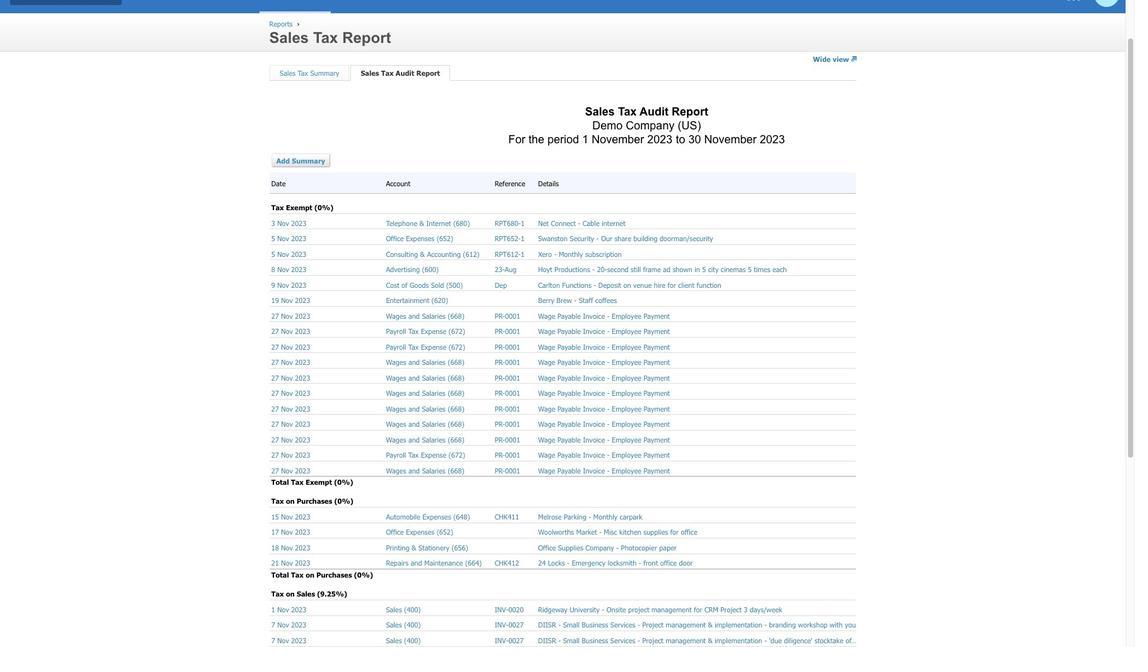 Task type: vqa. For each thing, say whether or not it's contained in the screenshot.
fifth wage payable invoice - employee payment link from the top of the page's Invoice
yes



Task type: locate. For each thing, give the bounding box(es) containing it.
2023 for berry brew - staff coffees link
[[295, 296, 310, 304]]

11 invoice from the top
[[583, 466, 605, 474]]

wages for 7th wage payable invoice - employee payment link from the bottom
[[386, 373, 406, 382]]

17 nov 2023
[[271, 528, 310, 536]]

0 vertical spatial 5 nov 2023 link
[[271, 234, 306, 242]]

23-aug
[[495, 265, 517, 273]]

1 0001 from the top
[[505, 312, 520, 320]]

purchases down total tax exempt (0%)
[[297, 497, 332, 505]]

1 vertical spatial inv-0027 link
[[495, 636, 524, 645]]

expenses for rpt652-1
[[406, 234, 434, 242]]

2023 for 24 locks - emergency locksmith - front office door link
[[295, 559, 310, 567]]

(668) for 7th wage payable invoice - employee payment link from the bottom
[[448, 373, 464, 382]]

27 nov 2023 for the 27 nov 2023 link corresponding to 6th wage payable invoice - employee payment link from the bottom of the page the wages and salaries (668) link
[[271, 389, 310, 397]]

(672) for tenth wage payable invoice - employee payment link from the bottom of the page payroll tax expense (672) link
[[449, 327, 465, 335]]

1 wage payable invoice - employee payment link from the top
[[538, 312, 670, 320]]

2 horizontal spatial report
[[672, 105, 708, 118]]

0001
[[505, 312, 520, 320], [505, 327, 520, 335], [505, 343, 520, 351], [505, 358, 520, 366], [505, 373, 520, 382], [505, 389, 520, 397], [505, 404, 520, 413], [505, 420, 520, 428], [505, 435, 520, 444], [505, 451, 520, 459], [505, 466, 520, 474]]

door
[[679, 559, 693, 567]]

9
[[271, 281, 275, 289]]

1 vertical spatial payroll tax expense (672)
[[386, 343, 465, 351]]

1 vertical spatial management
[[666, 621, 706, 629]]

payroll tax expense (672)
[[386, 327, 465, 335], [386, 343, 465, 351], [386, 451, 465, 459]]

2 inv- from the top
[[495, 621, 508, 629]]

0 vertical spatial office expenses (652) link
[[386, 234, 453, 242]]

in
[[695, 265, 700, 273]]

6 payment from the top
[[644, 389, 670, 397]]

2 27 nov 2023 from the top
[[271, 327, 310, 335]]

implementation left 'due at the bottom right of the page
[[715, 636, 762, 645]]

subscription
[[585, 250, 622, 258]]

1 vertical spatial audit
[[639, 105, 668, 118]]

5 left "times"
[[748, 265, 752, 273]]

1 vertical spatial expenses
[[423, 513, 451, 521]]

5 nov 2023 link down the 3 nov 2023
[[271, 234, 306, 242]]

on
[[623, 281, 631, 289], [286, 497, 295, 505], [306, 571, 314, 579], [286, 590, 295, 598]]

1 vertical spatial report
[[416, 69, 440, 77]]

add                          summary
[[276, 157, 325, 165]]

salaries for the wages and salaries (668) link related to 11th wage payable invoice - employee payment link from the top of the page
[[422, 466, 446, 474]]

cost
[[386, 281, 399, 289]]

(652) up stationery
[[437, 528, 453, 536]]

november down demo
[[592, 133, 644, 146]]

exempt up 3 nov 2023 link at the top of page
[[286, 203, 312, 211]]

6 pr- from the top
[[495, 389, 505, 397]]

office down telephone
[[386, 234, 404, 242]]

9 wage payable invoice - employee payment from the top
[[538, 435, 670, 444]]

tax inside reports › sales tax report
[[313, 29, 338, 46]]

parking
[[564, 513, 586, 521]]

1 vertical spatial office
[[386, 528, 404, 536]]

1 vertical spatial 3
[[744, 605, 748, 614]]

27 nov 2023
[[271, 312, 310, 320], [271, 327, 310, 335], [271, 343, 310, 351], [271, 358, 310, 366], [271, 373, 310, 382], [271, 389, 310, 397], [271, 404, 310, 413], [271, 420, 310, 428], [271, 435, 310, 444], [271, 451, 310, 459], [271, 466, 310, 474]]

payable for 7th wage payable invoice - employee payment link from the bottom
[[557, 373, 581, 382]]

5 pr-0001 from the top
[[495, 373, 520, 382]]

0 vertical spatial inv-0027
[[495, 621, 524, 629]]

invoice for second wage payable invoice - employee payment link from the bottom
[[583, 451, 605, 459]]

1 vertical spatial 7
[[271, 636, 275, 645]]

repairs and maintenance (664)
[[386, 559, 482, 567]]

1 vertical spatial monthly
[[593, 513, 618, 521]]

1 vertical spatial diisr
[[538, 636, 556, 645]]

swanston security - our share building doorman/security link
[[538, 234, 713, 242]]

0001 for second wage payable invoice - employee payment link from the bottom
[[505, 451, 520, 459]]

0 vertical spatial business
[[582, 621, 608, 629]]

0 vertical spatial payroll
[[386, 327, 406, 335]]

0 vertical spatial for
[[668, 281, 676, 289]]

purchases up (9.25%)
[[316, 571, 352, 579]]

expenses down telephone & internet (680)
[[406, 234, 434, 242]]

9 wage from the top
[[538, 435, 555, 444]]

2 vertical spatial for
[[694, 605, 702, 614]]

27 nov 2023 for the wages and salaries (668) link corresponding to 1st wage payable invoice - employee payment link from the top the 27 nov 2023 link
[[271, 312, 310, 320]]

2 pr-0001 link from the top
[[495, 327, 520, 335]]

(652) for swanston security - our share building doorman/security
[[437, 234, 453, 242]]

monthly up productions
[[559, 250, 583, 258]]

8 27 nov 2023 link from the top
[[271, 420, 310, 428]]

purchases
[[297, 497, 332, 505], [316, 571, 352, 579]]

5 wage payable invoice - employee payment from the top
[[538, 373, 670, 382]]

payment for 11th wage payable invoice - employee payment link from the top of the page
[[644, 466, 670, 474]]

still
[[631, 265, 641, 273]]

wages for ninth wage payable invoice - employee payment link
[[386, 435, 406, 444]]

4 wage payable invoice - employee payment from the top
[[538, 358, 670, 366]]

0 vertical spatial implementation
[[715, 621, 762, 629]]

rpt652-
[[495, 234, 521, 242]]

1 vertical spatial 7 nov 2023
[[271, 636, 306, 645]]

8 0001 from the top
[[505, 420, 520, 428]]

1 7 nov 2023 from the top
[[271, 621, 306, 629]]

0 vertical spatial expense
[[421, 327, 446, 335]]

1 vertical spatial inv-
[[495, 621, 508, 629]]

1 nov 2023 link
[[271, 605, 306, 614]]

3 pr- from the top
[[495, 343, 505, 351]]

0 vertical spatial 5 nov 2023
[[271, 234, 306, 242]]

office expenses (652) link up the printing & stationery (656) link
[[386, 528, 453, 536]]

rpt652-1
[[495, 234, 525, 242]]

1 vertical spatial sales (400) link
[[386, 621, 421, 629]]

8 salaries from the top
[[422, 466, 446, 474]]

6 wages and salaries (668) link from the top
[[386, 420, 464, 428]]

-
[[578, 219, 581, 227], [596, 234, 599, 242], [554, 250, 557, 258], [592, 265, 595, 273], [594, 281, 596, 289], [574, 296, 577, 304], [607, 312, 610, 320], [607, 327, 610, 335], [607, 343, 610, 351], [607, 358, 610, 366], [607, 373, 610, 382], [607, 389, 610, 397], [607, 404, 610, 413], [607, 420, 610, 428], [607, 435, 610, 444], [607, 451, 610, 459], [607, 466, 610, 474], [589, 513, 591, 521], [599, 528, 602, 536], [616, 544, 619, 552], [567, 559, 570, 567], [639, 559, 641, 567], [602, 605, 604, 614], [558, 621, 561, 629], [638, 621, 640, 629], [764, 621, 767, 629], [558, 636, 561, 645], [638, 636, 640, 645], [764, 636, 767, 645]]

payroll tax expense (672) for 9th wage payable invoice - employee payment link from the bottom of the page
[[386, 343, 465, 351]]

1 vertical spatial payroll
[[386, 343, 406, 351]]

on up 15 nov 2023 at the left bottom of the page
[[286, 497, 295, 505]]

invoice for 7th wage payable invoice - employee payment link from the bottom
[[583, 373, 605, 382]]

& left internet
[[419, 219, 424, 227]]

0 horizontal spatial november
[[592, 133, 644, 146]]

6 wage payable invoice - employee payment from the top
[[538, 389, 670, 397]]

sales (400) for diisr - small business services - project management & implementation - branding workshop with your …
[[386, 621, 421, 629]]

11 27 nov 2023 link from the top
[[271, 466, 310, 474]]

telephone & internet (680)
[[386, 219, 470, 227]]

sales tax audit report demo company (us) for the period 1 november 2023 to 30 november 2023
[[508, 105, 785, 146]]

invoice for ninth wage payable invoice - employee payment link
[[583, 435, 605, 444]]

(668) for 4th wage payable invoice - employee payment link
[[448, 358, 464, 366]]

2 business from the top
[[582, 636, 608, 645]]

2 vertical spatial sales (400) link
[[386, 636, 421, 645]]

wage for 7th wage payable invoice - employee payment link from the bottom
[[538, 373, 555, 382]]

office up printing on the bottom of page
[[386, 528, 404, 536]]

1 wages and salaries (668) from the top
[[386, 312, 464, 320]]

1 horizontal spatial office
[[681, 528, 697, 536]]

second
[[607, 265, 629, 273]]

10 wage from the top
[[538, 451, 555, 459]]

diisr
[[538, 621, 556, 629], [538, 636, 556, 645]]

wage for ninth wage payable invoice - employee payment link
[[538, 435, 555, 444]]

2 7 from the top
[[271, 636, 275, 645]]

wages and salaries (668) for fifth wage payable invoice - employee payment link from the bottom
[[386, 404, 464, 413]]

2023 for the "office supplies company - photocopier paper" "link"
[[295, 544, 310, 552]]

9 payable from the top
[[557, 435, 581, 444]]

3 payroll from the top
[[386, 451, 406, 459]]

1 vertical spatial small
[[563, 636, 580, 645]]

1 vertical spatial 5 nov 2023 link
[[271, 250, 306, 258]]

total tax on purchases (0%)
[[271, 571, 373, 579]]

2023 for 1st wage payable invoice - employee payment link from the top
[[295, 312, 310, 320]]

add                          summary link
[[271, 153, 330, 167]]

woolworths market - misc kitchen supplies for office
[[538, 528, 697, 536]]

diisr - small business services - project management & implementation - branding workshop with your …
[[538, 621, 866, 629]]

(9.25%)
[[317, 590, 347, 598]]

1 up "rpt652-1" link
[[521, 219, 525, 227]]

27 nov 2023 link for the wages and salaries (668) link associated with 7th wage payable invoice - employee payment link from the bottom
[[271, 373, 310, 382]]

exempt up tax on purchases (0%) on the bottom of page
[[306, 478, 332, 486]]

wages and salaries (668) link for ninth wage payable invoice - employee payment link
[[386, 435, 464, 444]]

project for branding
[[642, 621, 663, 629]]

0001 for 1st wage payable invoice - employee payment link from the top
[[505, 312, 520, 320]]

27 nov 2023 link for 6th wage payable invoice - employee payment link from the bottom of the page the wages and salaries (668) link
[[271, 389, 310, 397]]

5 salaries from the top
[[422, 404, 446, 413]]

0 horizontal spatial 3
[[271, 219, 275, 227]]

27 nov 2023 link for the wages and salaries (668) link related to fifth wage payable invoice - employee payment link from the bottom
[[271, 404, 310, 413]]

27 nov 2023 link for the wages and salaries (668) link for ninth wage payable invoice - employee payment link
[[271, 435, 310, 444]]

pr-0001 link for 4th wage payable invoice - employee payment link from the bottom
[[495, 420, 520, 428]]

implementation down crm
[[715, 621, 762, 629]]

11 pr-0001 link from the top
[[495, 466, 520, 474]]

10 27 from the top
[[271, 451, 279, 459]]

9 pr-0001 link from the top
[[495, 435, 520, 444]]

3 (400) from the top
[[404, 636, 421, 645]]

8 invoice from the top
[[583, 420, 605, 428]]

sales
[[269, 29, 309, 46], [280, 69, 296, 77], [361, 69, 379, 77], [585, 105, 615, 118], [297, 590, 315, 598], [386, 605, 402, 614], [386, 621, 402, 629], [386, 636, 402, 645]]

kitchen
[[619, 528, 641, 536]]

21
[[271, 559, 279, 567]]

frame
[[643, 265, 661, 273]]

diisr for diisr - small business services - project management & implementation - 'due diligence' stocktake of…
[[538, 636, 556, 645]]

0 vertical spatial (672)
[[449, 327, 465, 335]]

1 5 nov 2023 from the top
[[271, 234, 306, 242]]

2 5 nov 2023 from the top
[[271, 250, 306, 258]]

wages and salaries (668) link for fifth wage payable invoice - employee payment link from the bottom
[[386, 404, 464, 413]]

1 horizontal spatial audit
[[639, 105, 668, 118]]

0 vertical spatial (652)
[[437, 234, 453, 242]]

8 pr-0001 from the top
[[495, 420, 520, 428]]

2 vertical spatial (400)
[[404, 636, 421, 645]]

misc
[[604, 528, 617, 536]]

office expenses (652) for 17 nov 2023
[[386, 528, 453, 536]]

for up paper at the right bottom of the page
[[670, 528, 679, 536]]

1 office expenses (652) from the top
[[386, 234, 453, 242]]

2 vertical spatial inv-
[[495, 636, 508, 645]]

2023 for ninth wage payable invoice - employee payment link
[[295, 435, 310, 444]]

salaries for 6th wage payable invoice - employee payment link from the bottom of the page the wages and salaries (668) link
[[422, 389, 446, 397]]

printing & stationery (656) link
[[386, 544, 468, 552]]

27 nov 2023 for tenth the 27 nov 2023 link from the bottom
[[271, 327, 310, 335]]

4 salaries from the top
[[422, 389, 446, 397]]

coffees
[[595, 296, 617, 304]]

3 wages and salaries (668) link from the top
[[386, 373, 464, 382]]

1 right period
[[582, 133, 589, 146]]

5 up 8
[[271, 250, 275, 258]]

wages and salaries (668)
[[386, 312, 464, 320], [386, 358, 464, 366], [386, 373, 464, 382], [386, 389, 464, 397], [386, 404, 464, 413], [386, 420, 464, 428], [386, 435, 464, 444], [386, 466, 464, 474]]

audit inside sales tax audit report demo company (us) for the period 1 november 2023 to 30 november 2023
[[639, 105, 668, 118]]

3 salaries from the top
[[422, 373, 446, 382]]

1 vertical spatial 7 nov 2023 link
[[271, 636, 306, 645]]

4 pr-0001 from the top
[[495, 358, 520, 366]]

implementation
[[715, 621, 762, 629], [715, 636, 762, 645]]

& up (600)
[[420, 250, 425, 258]]

office up door
[[681, 528, 697, 536]]

5 invoice from the top
[[583, 373, 605, 382]]

3
[[271, 219, 275, 227], [744, 605, 748, 614]]

1 vertical spatial office expenses (652)
[[386, 528, 453, 536]]

inv-0027
[[495, 621, 524, 629], [495, 636, 524, 645]]

office expenses (652) down telephone & internet (680)
[[386, 234, 453, 242]]

total down the 21
[[271, 571, 289, 579]]

10 payable from the top
[[557, 451, 581, 459]]

wages for 4th wage payable invoice - employee payment link
[[386, 358, 406, 366]]

1 horizontal spatial company
[[626, 119, 674, 132]]

2 (672) from the top
[[449, 343, 465, 351]]

27 nov 2023 link for the wages and salaries (668) link corresponding to 1st wage payable invoice - employee payment link from the top
[[271, 312, 310, 320]]

1 down rpt680-1 link
[[521, 234, 525, 242]]

management up diisr - small business services - project management & implementation - 'due diligence' stocktake of… link
[[666, 621, 706, 629]]

2 vertical spatial payroll tax expense (672) link
[[386, 451, 465, 459]]

automobile expenses (648)
[[386, 513, 470, 521]]

summary right "add"
[[292, 157, 325, 165]]

0 vertical spatial management
[[652, 605, 692, 614]]

office expenses (652) link down telephone & internet (680)
[[386, 234, 453, 242]]

rpt652-1 link
[[495, 234, 525, 242]]

27 nov 2023 link for the wages and salaries (668) link related to 11th wage payable invoice - employee payment link from the top of the page
[[271, 466, 310, 474]]

(600)
[[422, 265, 439, 273]]

dep link
[[495, 281, 507, 289]]

3 27 nov 2023 from the top
[[271, 343, 310, 351]]

office for 5 nov 2023
[[386, 234, 404, 242]]

company left (us)
[[626, 119, 674, 132]]

office down paper at the right bottom of the page
[[660, 559, 677, 567]]

1 (652) from the top
[[437, 234, 453, 242]]

4 27 nov 2023 link from the top
[[271, 358, 310, 366]]

2 7 nov 2023 from the top
[[271, 636, 306, 645]]

advertising
[[386, 265, 420, 273]]

1 payroll tax expense (672) link from the top
[[386, 327, 465, 335]]

7 employee from the top
[[612, 404, 641, 413]]

2 payroll tax expense (672) from the top
[[386, 343, 465, 351]]

7 27 from the top
[[271, 404, 279, 413]]

0 horizontal spatial monthly
[[559, 250, 583, 258]]

1 inv- from the top
[[495, 605, 508, 614]]

27 for the wages and salaries (668) link corresponding to 4th wage payable invoice - employee payment link the 27 nov 2023 link
[[271, 358, 279, 366]]

1 nov 2023
[[271, 605, 306, 614]]

november right 30
[[704, 133, 757, 146]]

summary down reports › sales tax report at the left top of the page
[[310, 69, 339, 77]]

1 vertical spatial total
[[271, 571, 289, 579]]

pr-0001 link for 9th wage payable invoice - employee payment link from the bottom of the page
[[495, 343, 520, 351]]

rpt680-
[[495, 219, 521, 227]]

3 sales (400) link from the top
[[386, 636, 421, 645]]

(400) for diisr - small business services - project management & implementation - 'due diligence' stocktake of…
[[404, 636, 421, 645]]

inv-0020 link
[[495, 605, 524, 614]]

invoice for tenth wage payable invoice - employee payment link from the bottom of the page
[[583, 327, 605, 335]]

total up 15
[[271, 478, 289, 486]]

6 (668) from the top
[[448, 420, 464, 428]]

3 left days/week
[[744, 605, 748, 614]]

invoice
[[583, 312, 605, 320], [583, 327, 605, 335], [583, 343, 605, 351], [583, 358, 605, 366], [583, 373, 605, 382], [583, 389, 605, 397], [583, 404, 605, 413], [583, 420, 605, 428], [583, 435, 605, 444], [583, 451, 605, 459], [583, 466, 605, 474]]

nov
[[277, 219, 289, 227], [277, 234, 289, 242], [277, 250, 289, 258], [277, 265, 289, 273], [277, 281, 289, 289], [281, 296, 293, 304], [281, 312, 293, 320], [281, 327, 293, 335], [281, 343, 293, 351], [281, 358, 293, 366], [281, 373, 293, 382], [281, 389, 293, 397], [281, 404, 293, 413], [281, 420, 293, 428], [281, 435, 293, 444], [281, 451, 293, 459], [281, 466, 293, 474], [281, 513, 293, 521], [281, 528, 293, 536], [281, 544, 293, 552], [281, 559, 293, 567], [277, 605, 289, 614], [277, 621, 289, 629], [277, 636, 289, 645]]

printing
[[386, 544, 409, 552]]

0 vertical spatial services
[[610, 621, 635, 629]]

period
[[548, 133, 579, 146]]

0 vertical spatial audit
[[396, 69, 414, 77]]

1 vertical spatial sales (400)
[[386, 621, 421, 629]]

payable for 4th wage payable invoice - employee payment link
[[557, 358, 581, 366]]

2023 for diisr - small business services - project management & implementation - branding workshop with your … link
[[291, 621, 306, 629]]

0 vertical spatial inv-0027 link
[[495, 621, 524, 629]]

report inside sales tax audit report demo company (us) for the period 1 november 2023 to 30 november 2023
[[672, 105, 708, 118]]

office expenses (652) up the printing & stationery (656) link
[[386, 528, 453, 536]]

& right printing on the bottom of page
[[412, 544, 416, 552]]

1 vertical spatial 5 nov 2023
[[271, 250, 306, 258]]

5 right in at the top of page
[[702, 265, 706, 273]]

sales inside reports › sales tax report
[[269, 29, 309, 46]]

3 0001 from the top
[[505, 343, 520, 351]]

monthly up misc
[[593, 513, 618, 521]]

employee for 6th wage payable invoice - employee payment link from the bottom of the page
[[612, 389, 641, 397]]

(400) for ridgeway university - onsite project management for crm project 3 days/week
[[404, 605, 421, 614]]

payroll tax expense (672) link for 9th wage payable invoice - employee payment link from the bottom of the page
[[386, 343, 465, 351]]

implementation for branding
[[715, 621, 762, 629]]

1 wage payable invoice - employee payment from the top
[[538, 312, 670, 320]]

total for total tax on purchases (0%)
[[271, 571, 289, 579]]

wages and salaries (668) link for 6th wage payable invoice - employee payment link from the bottom of the page
[[386, 389, 464, 397]]

7 wage payable invoice - employee payment from the top
[[538, 404, 670, 413]]

2023 for 9th wage payable invoice - employee payment link from the bottom of the page
[[295, 343, 310, 351]]

27 for the 27 nov 2023 link for the wages and salaries (668) link related to 11th wage payable invoice - employee payment link from the top of the page
[[271, 466, 279, 474]]

0 vertical spatial total
[[271, 478, 289, 486]]

total
[[271, 478, 289, 486], [271, 571, 289, 579]]

0 vertical spatial office
[[386, 234, 404, 242]]

1 down the rpt652-1 at the top of the page
[[521, 250, 525, 258]]

7 wages from the top
[[386, 435, 406, 444]]

2 total from the top
[[271, 571, 289, 579]]

diisr - small business services - project management & implementation - branding workshop with your … link
[[538, 621, 866, 629]]

7 invoice from the top
[[583, 404, 605, 413]]

(672) for second wage payable invoice - employee payment link from the bottom's payroll tax expense (672) link
[[449, 451, 465, 459]]

expenses up the printing & stationery (656) link
[[406, 528, 434, 536]]

payroll tax expense (672) link
[[386, 327, 465, 335], [386, 343, 465, 351], [386, 451, 465, 459]]

entertainment
[[386, 296, 429, 304]]

2 vertical spatial report
[[672, 105, 708, 118]]

9 pr- from the top
[[495, 435, 505, 444]]

4 invoice from the top
[[583, 358, 605, 366]]

6 wages and salaries (668) from the top
[[386, 420, 464, 428]]

1 27 nov 2023 link from the top
[[271, 312, 310, 320]]

0 vertical spatial payroll tax expense (672) link
[[386, 327, 465, 335]]

0 horizontal spatial office
[[660, 559, 677, 567]]

1 vertical spatial (400)
[[404, 621, 421, 629]]

company
[[626, 119, 674, 132], [586, 544, 614, 552]]

27 nov 2023 for the 27 nov 2023 link for the wages and salaries (668) link related to 11th wage payable invoice - employee payment link from the top of the page
[[271, 466, 310, 474]]

2023 for tenth wage payable invoice - employee payment link from the bottom of the page
[[295, 327, 310, 335]]

9 nov 2023
[[271, 281, 306, 289]]

expenses left '(648)' at bottom
[[423, 513, 451, 521]]

payable for ninth wage payable invoice - employee payment link
[[557, 435, 581, 444]]

office up 24
[[538, 544, 556, 552]]

sales tax audit report link
[[361, 69, 440, 77]]

2 (652) from the top
[[437, 528, 453, 536]]

sales (400) for diisr - small business services - project management & implementation - 'due diligence' stocktake of…
[[386, 636, 421, 645]]

berry brew - staff coffees link
[[538, 296, 617, 304]]

27 nov 2023 for the wages and salaries (668) link corresponding to 4th wage payable invoice - employee payment link the 27 nov 2023 link
[[271, 358, 310, 366]]

2 vertical spatial expense
[[421, 451, 446, 459]]

rpt680-1 link
[[495, 219, 525, 227]]

our
[[601, 234, 612, 242]]

1 7 from the top
[[271, 621, 275, 629]]

sales (400)
[[386, 605, 421, 614], [386, 621, 421, 629], [386, 636, 421, 645]]

1 pr-0001 link from the top
[[495, 312, 520, 320]]

1 payment from the top
[[644, 312, 670, 320]]

0 vertical spatial sales (400)
[[386, 605, 421, 614]]

0 vertical spatial (400)
[[404, 605, 421, 614]]

1 vertical spatial expense
[[421, 343, 446, 351]]

'due
[[769, 636, 782, 645]]

6 employee from the top
[[612, 389, 641, 397]]

24
[[538, 559, 546, 567]]

2 vertical spatial sales (400)
[[386, 636, 421, 645]]

1 office expenses (652) link from the top
[[386, 234, 453, 242]]

reports
[[269, 20, 293, 28]]

5 nov 2023 link up 8 nov 2023 link
[[271, 250, 306, 258]]

for left crm
[[694, 605, 702, 614]]

account
[[386, 179, 410, 188]]

invoice for 11th wage payable invoice - employee payment link from the top of the page
[[583, 466, 605, 474]]

2 vertical spatial (672)
[[449, 451, 465, 459]]

4 wage from the top
[[538, 358, 555, 366]]

staff
[[579, 296, 593, 304]]

wages and salaries (668) for 7th wage payable invoice - employee payment link from the bottom
[[386, 373, 464, 382]]

1 sales (400) link from the top
[[386, 605, 421, 614]]

pr-0001 link for 6th wage payable invoice - employee payment link from the bottom of the page
[[495, 389, 520, 397]]

0 vertical spatial 7 nov 2023
[[271, 621, 306, 629]]

1 vertical spatial exempt
[[306, 478, 332, 486]]

management down diisr - small business services - project management & implementation - branding workshop with your …
[[666, 636, 706, 645]]

report inside reports › sales tax report
[[342, 29, 391, 46]]

2 payroll tax expense (672) link from the top
[[386, 343, 465, 351]]

2 0001 from the top
[[505, 327, 520, 335]]

4 27 from the top
[[271, 358, 279, 366]]

management right project
[[652, 605, 692, 614]]

0001 for 11th wage payable invoice - employee payment link from the top of the page
[[505, 466, 520, 474]]

1 vertical spatial project
[[642, 621, 663, 629]]

aug
[[505, 265, 517, 273]]

2 27 from the top
[[271, 327, 279, 335]]

0001 for ninth wage payable invoice - employee payment link
[[505, 435, 520, 444]]

melrose
[[538, 513, 562, 521]]

1 payable from the top
[[557, 312, 581, 320]]

wage for 4th wage payable invoice - employee payment link from the bottom
[[538, 420, 555, 428]]

sales (400) for ridgeway university - onsite project management for crm project 3 days/week
[[386, 605, 421, 614]]

0 vertical spatial small
[[563, 621, 580, 629]]

reports link
[[269, 20, 293, 28]]

4 pr-0001 link from the top
[[495, 358, 520, 366]]

5 pr- from the top
[[495, 373, 505, 382]]

6 wage payable invoice - employee payment link from the top
[[538, 389, 670, 397]]

6 wages from the top
[[386, 420, 406, 428]]

3 down tax exempt (0%)
[[271, 219, 275, 227]]

5 nov 2023 up 8 nov 2023 link
[[271, 250, 306, 258]]

chk411 link
[[495, 513, 519, 521]]

0 horizontal spatial report
[[342, 29, 391, 46]]

0 vertical spatial expenses
[[406, 234, 434, 242]]

10 pr- from the top
[[495, 451, 505, 459]]

2 vertical spatial management
[[666, 636, 706, 645]]

23-aug link
[[495, 265, 517, 273]]

0027 for diisr - small business services - project management & implementation - branding workshop with your …
[[508, 621, 524, 629]]

1 wages and salaries (668) link from the top
[[386, 312, 464, 320]]

0 vertical spatial report
[[342, 29, 391, 46]]

exempt
[[286, 203, 312, 211], [306, 478, 332, 486]]

wage for fifth wage payable invoice - employee payment link from the bottom
[[538, 404, 555, 413]]

0 vertical spatial 7
[[271, 621, 275, 629]]

3 invoice from the top
[[583, 343, 605, 351]]

›
[[297, 20, 300, 28]]

21 nov 2023
[[271, 559, 310, 567]]

1 vertical spatial 0027
[[508, 636, 524, 645]]

1 vertical spatial (652)
[[437, 528, 453, 536]]

diisr for diisr - small business services - project management & implementation - branding workshop with your …
[[538, 621, 556, 629]]

0 vertical spatial sales (400) link
[[386, 605, 421, 614]]

on left venue
[[623, 281, 631, 289]]

0027 for diisr - small business services - project management & implementation - 'due diligence' stocktake of…
[[508, 636, 524, 645]]

2 november from the left
[[704, 133, 757, 146]]

wage for 6th wage payable invoice - employee payment link from the bottom of the page
[[538, 389, 555, 397]]

1 vertical spatial implementation
[[715, 636, 762, 645]]

2 (668) from the top
[[448, 358, 464, 366]]

5 nov 2023 for consulting
[[271, 250, 306, 258]]

2 diisr from the top
[[538, 636, 556, 645]]

pr- for tenth wage payable invoice - employee payment link from the bottom of the page payroll tax expense (672) link
[[495, 327, 505, 335]]

(652) up accounting
[[437, 234, 453, 242]]

0 vertical spatial purchases
[[297, 497, 332, 505]]

5 nov 2023 down the 3 nov 2023
[[271, 234, 306, 242]]

company down misc
[[586, 544, 614, 552]]

0 vertical spatial payroll tax expense (672)
[[386, 327, 465, 335]]

11 pr- from the top
[[495, 466, 505, 474]]

0 vertical spatial diisr
[[538, 621, 556, 629]]

4 27 nov 2023 from the top
[[271, 358, 310, 366]]

1 vertical spatial for
[[670, 528, 679, 536]]

1 vertical spatial inv-0027
[[495, 636, 524, 645]]

1 horizontal spatial november
[[704, 133, 757, 146]]

internet
[[602, 219, 626, 227]]

1 vertical spatial services
[[610, 636, 635, 645]]

entertainment (620) link
[[386, 296, 448, 304]]

0 horizontal spatial audit
[[396, 69, 414, 77]]

& for telephone
[[419, 219, 424, 227]]

office expenses (652) link
[[386, 234, 453, 242], [386, 528, 453, 536]]

tax on sales (9.25%)
[[271, 590, 347, 598]]

wage for 11th wage payable invoice - employee payment link from the top of the page
[[538, 466, 555, 474]]

functions
[[562, 281, 591, 289]]

1 vertical spatial (672)
[[449, 343, 465, 351]]

0 vertical spatial company
[[626, 119, 674, 132]]

1 horizontal spatial report
[[416, 69, 440, 77]]

2 vertical spatial payroll tax expense (672)
[[386, 451, 465, 459]]

2023 for swanston security - our share building doorman/security link
[[291, 234, 306, 242]]

(668) for 11th wage payable invoice - employee payment link from the top of the page
[[448, 466, 464, 474]]

1 inv-0027 from the top
[[495, 621, 524, 629]]

& for consulting
[[420, 250, 425, 258]]

berry brew - staff coffees
[[538, 296, 617, 304]]

payment
[[644, 312, 670, 320], [644, 327, 670, 335], [644, 343, 670, 351], [644, 358, 670, 366], [644, 373, 670, 382], [644, 389, 670, 397], [644, 404, 670, 413], [644, 420, 670, 428], [644, 435, 670, 444], [644, 451, 670, 459], [644, 466, 670, 474]]

payable
[[557, 312, 581, 320], [557, 327, 581, 335], [557, 343, 581, 351], [557, 358, 581, 366], [557, 373, 581, 382], [557, 389, 581, 397], [557, 404, 581, 413], [557, 420, 581, 428], [557, 435, 581, 444], [557, 451, 581, 459], [557, 466, 581, 474]]

1 vertical spatial office expenses (652) link
[[386, 528, 453, 536]]

for right hire
[[668, 281, 676, 289]]

1 vertical spatial office
[[660, 559, 677, 567]]

1 horizontal spatial monthly
[[593, 513, 618, 521]]

employee for second wage payable invoice - employee payment link from the bottom
[[612, 451, 641, 459]]

1 total from the top
[[271, 478, 289, 486]]

8
[[271, 265, 275, 273]]

1 horizontal spatial 3
[[744, 605, 748, 614]]



Task type: describe. For each thing, give the bounding box(es) containing it.
payroll tax expense (672) link for second wage payable invoice - employee payment link from the bottom
[[386, 451, 465, 459]]

audit for sales tax audit report demo company (us) for the period 1 november 2023 to 30 november 2023
[[639, 105, 668, 118]]

wages for 1st wage payable invoice - employee payment link from the top
[[386, 312, 406, 320]]

tax inside sales tax audit report demo company (us) for the period 1 november 2023 to 30 november 2023
[[618, 105, 637, 118]]

19
[[271, 296, 279, 304]]

6 pr-0001 from the top
[[495, 389, 520, 397]]

sales tax summary
[[280, 69, 339, 77]]

diisr - small business services - project management & implementation - 'due diligence' stocktake of…
[[538, 636, 857, 645]]

payable for 9th wage payable invoice - employee payment link from the bottom of the page
[[557, 343, 581, 351]]

company inside sales tax audit report demo company (us) for the period 1 november 2023 to 30 november 2023
[[626, 119, 674, 132]]

18 nov 2023
[[271, 544, 310, 552]]

5 wage payable invoice - employee payment link from the top
[[538, 373, 670, 382]]

payment for tenth wage payable invoice - employee payment link from the bottom of the page
[[644, 327, 670, 335]]

to
[[676, 133, 685, 146]]

(668) for 6th wage payable invoice - employee payment link from the bottom of the page
[[448, 389, 464, 397]]

& down diisr - small business services - project management & implementation - branding workshop with your …
[[708, 636, 713, 645]]

for for management
[[694, 605, 702, 614]]

2023 for 11th wage payable invoice - employee payment link from the top of the page
[[295, 466, 310, 474]]

3 expense from the top
[[421, 451, 446, 459]]

7 for diisr - small business services - project management & implementation - branding workshop with your …
[[271, 621, 275, 629]]

swanston security - our share building doorman/security
[[538, 234, 713, 242]]

for
[[508, 133, 525, 146]]

27 for the 27 nov 2023 link corresponding to the wages and salaries (668) link for ninth wage payable invoice - employee payment link
[[271, 435, 279, 444]]

payment for 9th wage payable invoice - employee payment link from the bottom of the page
[[644, 343, 670, 351]]

share
[[615, 234, 631, 242]]

inv-0027 for diisr - small business services - project management & implementation - 'due diligence' stocktake of…
[[495, 636, 524, 645]]

(500)
[[446, 281, 463, 289]]

days/week
[[750, 605, 782, 614]]

carlton functions - deposit on venue hire for client function
[[538, 281, 721, 289]]

accounting
[[427, 250, 461, 258]]

pr- for the wages and salaries (668) link corresponding to 1st wage payable invoice - employee payment link from the top
[[495, 312, 505, 320]]

0001 for fifth wage payable invoice - employee payment link from the bottom
[[505, 404, 520, 413]]

hire
[[654, 281, 665, 289]]

7 wage payable invoice - employee payment link from the top
[[538, 404, 670, 413]]

services for diisr - small business services - project management & implementation - branding workshop with your …
[[610, 621, 635, 629]]

audit for sales tax audit report
[[396, 69, 414, 77]]

pr-0001 link for 7th wage payable invoice - employee payment link from the bottom
[[495, 373, 520, 382]]

payable for fifth wage payable invoice - employee payment link from the bottom
[[557, 404, 581, 413]]

1 down tax on sales (9.25%) at the left of page
[[271, 605, 275, 614]]

7 pr-0001 from the top
[[495, 404, 520, 413]]

27 for the 27 nov 2023 link corresponding to the wages and salaries (668) link related to fifth wage payable invoice - employee payment link from the bottom
[[271, 404, 279, 413]]

on up tax on sales (9.25%) at the left of page
[[306, 571, 314, 579]]

project
[[628, 605, 649, 614]]

repairs
[[386, 559, 409, 567]]

total tax exempt (0%)
[[271, 478, 353, 486]]

brew
[[557, 296, 572, 304]]

office expenses (652) link for 17 nov 2023
[[386, 528, 453, 536]]

employee for ninth wage payable invoice - employee payment link
[[612, 435, 641, 444]]

repairs and maintenance (664) link
[[386, 559, 482, 567]]

8 wage payable invoice - employee payment from the top
[[538, 420, 670, 428]]

salaries for the wages and salaries (668) link corresponding to 1st wage payable invoice - employee payment link from the top
[[422, 312, 446, 320]]

telephone & internet (680) link
[[386, 219, 470, 227]]

wages and salaries (668) for ninth wage payable invoice - employee payment link
[[386, 435, 464, 444]]

0 vertical spatial monthly
[[559, 250, 583, 258]]

telephone
[[386, 219, 417, 227]]

10 wage payable invoice - employee payment from the top
[[538, 451, 670, 459]]

ridgeway
[[538, 605, 568, 614]]

10 wage payable invoice - employee payment link from the top
[[538, 451, 670, 459]]

2023 for 4th wage payable invoice - employee payment link
[[295, 358, 310, 366]]

2 expense from the top
[[421, 343, 446, 351]]

27 nov 2023 for the 27 nov 2023 link corresponding to the wages and salaries (668) link related to fifth wage payable invoice - employee payment link from the bottom
[[271, 404, 310, 413]]

1 expense from the top
[[421, 327, 446, 335]]

(620)
[[432, 296, 448, 304]]

sales inside sales tax audit report demo company (us) for the period 1 november 2023 to 30 november 2023
[[585, 105, 615, 118]]

diisr - small business services - project management & implementation - 'due diligence' stocktake of… link
[[538, 636, 857, 645]]

10 pr-0001 from the top
[[495, 451, 520, 459]]

11 wage payable invoice - employee payment link from the top
[[538, 466, 670, 474]]

9 wage payable invoice - employee payment link from the top
[[538, 435, 670, 444]]

consulting
[[386, 250, 418, 258]]

wage for second wage payable invoice - employee payment link from the bottom
[[538, 451, 555, 459]]

1 payroll from the top
[[386, 327, 406, 335]]

27 for 2nd the 27 nov 2023 link from the bottom of the page
[[271, 451, 279, 459]]

(668) for fifth wage payable invoice - employee payment link from the bottom
[[448, 404, 464, 413]]

chk412
[[495, 559, 519, 567]]

1 vertical spatial company
[[586, 544, 614, 552]]

5 nov 2023 link for office expenses (652)
[[271, 234, 306, 242]]

0001 for 9th wage payable invoice - employee payment link from the bottom of the page
[[505, 343, 520, 351]]

internet
[[426, 219, 451, 227]]

wages and salaries (668) link for 7th wage payable invoice - employee payment link from the bottom
[[386, 373, 464, 382]]

2 pr-0001 from the top
[[495, 327, 520, 335]]

pr- for second wage payable invoice - employee payment link from the bottom's payroll tax expense (672) link
[[495, 451, 505, 459]]

payment for 6th wage payable invoice - employee payment link from the bottom of the page
[[644, 389, 670, 397]]

net connect - cable internet link
[[538, 219, 626, 227]]

xero - monthly subscription link
[[538, 250, 622, 258]]

wages and salaries (668) for 11th wage payable invoice - employee payment link from the top of the page
[[386, 466, 464, 474]]

pr- for the wages and salaries (668) link related to 11th wage payable invoice - employee payment link from the top of the page
[[495, 466, 505, 474]]

2 vertical spatial expenses
[[406, 528, 434, 536]]

front
[[643, 559, 658, 567]]

tax exempt (0%)
[[271, 203, 334, 211]]

sold
[[431, 281, 444, 289]]

4 wage payable invoice - employee payment link from the top
[[538, 358, 670, 366]]

0 vertical spatial project
[[720, 605, 742, 614]]

0020
[[508, 605, 524, 614]]

wages and salaries (668) for 4th wage payable invoice - employee payment link
[[386, 358, 464, 366]]

0001 for 7th wage payable invoice - employee payment link from the bottom
[[505, 373, 520, 382]]

2 vertical spatial office
[[538, 544, 556, 552]]

shown
[[673, 265, 692, 273]]

27 for the 27 nov 2023 link corresponding to the wages and salaries (668) link associated with 7th wage payable invoice - employee payment link from the bottom
[[271, 373, 279, 382]]

wage for 9th wage payable invoice - employee payment link from the bottom of the page
[[538, 343, 555, 351]]

invoice for fifth wage payable invoice - employee payment link from the bottom
[[583, 404, 605, 413]]

2 wage payable invoice - employee payment from the top
[[538, 327, 670, 335]]

employee for 1st wage payable invoice - employee payment link from the top
[[612, 312, 641, 320]]

invoice for 1st wage payable invoice - employee payment link from the top
[[583, 312, 605, 320]]

0 vertical spatial summary
[[310, 69, 339, 77]]

3 nov 2023 link
[[271, 219, 306, 227]]

client
[[678, 281, 694, 289]]

employee for 11th wage payable invoice - employee payment link from the top of the page
[[612, 466, 641, 474]]

city
[[708, 265, 719, 273]]

stationery
[[418, 544, 449, 552]]

17
[[271, 528, 279, 536]]

management for 'due
[[666, 636, 706, 645]]

carlton functions - deposit on venue hire for client function link
[[538, 281, 721, 289]]

automobile expenses (648) link
[[386, 513, 470, 521]]

services for diisr - small business services - project management & implementation - 'due diligence' stocktake of…
[[610, 636, 635, 645]]

27 for 3rd the 27 nov 2023 link from the top of the page
[[271, 343, 279, 351]]

10 27 nov 2023 link from the top
[[271, 451, 310, 459]]

(648)
[[453, 513, 470, 521]]

inv- for ridgeway university - onsite project management for crm project 3 days/week
[[495, 605, 508, 614]]

0001 for 4th wage payable invoice - employee payment link
[[505, 358, 520, 366]]

each
[[773, 265, 787, 273]]

ridgeway university - onsite project management for crm project 3 days/week link
[[538, 605, 782, 614]]

1 vertical spatial purchases
[[316, 571, 352, 579]]

& down crm
[[708, 621, 713, 629]]

crm
[[704, 605, 718, 614]]

0 vertical spatial exempt
[[286, 203, 312, 211]]

doorman/security
[[660, 234, 713, 242]]

pr- for 6th wage payable invoice - employee payment link from the bottom of the page the wages and salaries (668) link
[[495, 389, 505, 397]]

8 nov 2023
[[271, 265, 306, 273]]

3 wage payable invoice - employee payment from the top
[[538, 343, 670, 351]]

3 wage payable invoice - employee payment link from the top
[[538, 343, 670, 351]]

3 27 nov 2023 link from the top
[[271, 343, 310, 351]]

1 vertical spatial summary
[[292, 157, 325, 165]]

onsite
[[607, 605, 626, 614]]

27 for the 27 nov 2023 link related to the wages and salaries (668) link corresponding to 4th wage payable invoice - employee payment link from the bottom
[[271, 420, 279, 428]]

payroll tax expense (672) for tenth wage payable invoice - employee payment link from the bottom of the page
[[386, 327, 465, 335]]

pr-0001 link for fifth wage payable invoice - employee payment link from the bottom
[[495, 404, 520, 413]]

entertainment (620)
[[386, 296, 448, 304]]

tax on purchases (0%)
[[271, 497, 353, 505]]

melrose parking - monthly carpark
[[538, 513, 643, 521]]

5 nov 2023 link for consulting & accounting (612)
[[271, 250, 306, 258]]

1 inside sales tax audit report demo company (us) for the period 1 november 2023 to 30 november 2023
[[582, 133, 589, 146]]

11 wage payable invoice - employee payment from the top
[[538, 466, 670, 474]]

1 november from the left
[[592, 133, 644, 146]]

2 payroll from the top
[[386, 343, 406, 351]]

0001 for 6th wage payable invoice - employee payment link from the bottom of the page
[[505, 389, 520, 397]]

5 down the 3 nov 2023
[[271, 234, 275, 242]]

27 nov 2023 for 2nd the 27 nov 2023 link from the bottom of the page
[[271, 451, 310, 459]]

emergency
[[572, 559, 606, 567]]

carpark
[[620, 513, 643, 521]]

0 vertical spatial 3
[[271, 219, 275, 227]]

(668) for 4th wage payable invoice - employee payment link from the bottom
[[448, 420, 464, 428]]

report for sales tax audit report demo company (us) for the period 1 november 2023 to 30 november 2023
[[672, 105, 708, 118]]

24 locks - emergency locksmith - front office door
[[538, 559, 693, 567]]

11 pr-0001 from the top
[[495, 466, 520, 474]]

2 27 nov 2023 link from the top
[[271, 327, 310, 335]]

0001 for 4th wage payable invoice - employee payment link from the bottom
[[505, 420, 520, 428]]

rpt612-1
[[495, 250, 525, 258]]

salaries for the wages and salaries (668) link for ninth wage payable invoice - employee payment link
[[422, 435, 446, 444]]

& for printing
[[412, 544, 416, 552]]

goods
[[410, 281, 429, 289]]

inv-0027 link for diisr - small business services - project management & implementation - 'due diligence' stocktake of…
[[495, 636, 524, 645]]

employee for 9th wage payable invoice - employee payment link from the bottom of the page
[[612, 343, 641, 351]]

consulting & accounting (612)
[[386, 250, 480, 258]]

diligence'
[[784, 636, 812, 645]]

employee for fifth wage payable invoice - employee payment link from the bottom
[[612, 404, 641, 413]]

branding
[[769, 621, 796, 629]]

2023 for carlton functions - deposit on venue hire for client function link
[[291, 281, 306, 289]]

hoyt productions - 20-second still frame ad shown in 5 city cinemas 5 times each link
[[538, 265, 787, 273]]

automobile
[[386, 513, 420, 521]]

payable for second wage payable invoice - employee payment link from the bottom
[[557, 451, 581, 459]]

payable for 1st wage payable invoice - employee payment link from the top
[[557, 312, 581, 320]]

inv- for diisr - small business services - project management & implementation - branding workshop with your …
[[495, 621, 508, 629]]

(400) for diisr - small business services - project management & implementation - branding workshop with your …
[[404, 621, 421, 629]]

chk412 link
[[495, 559, 519, 567]]

2 wage payable invoice - employee payment link from the top
[[538, 327, 670, 335]]

2023 for fifth wage payable invoice - employee payment link from the bottom
[[295, 404, 310, 413]]

wages and salaries (668) link for 1st wage payable invoice - employee payment link from the top
[[386, 312, 464, 320]]

sales tax summary link
[[280, 69, 339, 77]]

on up 1 nov 2023
[[286, 590, 295, 598]]

workshop
[[798, 621, 828, 629]]

venue
[[633, 281, 652, 289]]

3 nov 2023
[[271, 219, 306, 227]]

payment for second wage payable invoice - employee payment link from the bottom
[[644, 451, 670, 459]]

hoyt
[[538, 265, 552, 273]]

photocopier
[[621, 544, 657, 552]]

office expenses (652) for 5 nov 2023
[[386, 234, 453, 242]]

security
[[570, 234, 594, 242]]

stocktake
[[815, 636, 843, 645]]

carlton
[[538, 281, 560, 289]]

24 locks - emergency locksmith - front office door link
[[538, 559, 693, 567]]

payable for 11th wage payable invoice - employee payment link from the top of the page
[[557, 466, 581, 474]]

21 nov 2023 link
[[271, 559, 310, 567]]

1 for net
[[521, 219, 525, 227]]

0001 for tenth wage payable invoice - employee payment link from the bottom of the page
[[505, 327, 520, 335]]

2023 for 7th wage payable invoice - employee payment link from the bottom
[[295, 373, 310, 382]]

payment for fifth wage payable invoice - employee payment link from the bottom
[[644, 404, 670, 413]]

15 nov 2023 link
[[271, 513, 310, 521]]

chk411
[[495, 513, 519, 521]]

8 wage payable invoice - employee payment link from the top
[[538, 420, 670, 428]]

1 pr-0001 from the top
[[495, 312, 520, 320]]

3 pr-0001 from the top
[[495, 343, 520, 351]]

(us)
[[678, 119, 701, 132]]

your
[[845, 621, 858, 629]]

9 pr-0001 from the top
[[495, 435, 520, 444]]

payable for 6th wage payable invoice - employee payment link from the bottom of the page
[[557, 389, 581, 397]]

…
[[861, 621, 866, 629]]

building
[[633, 234, 658, 242]]



